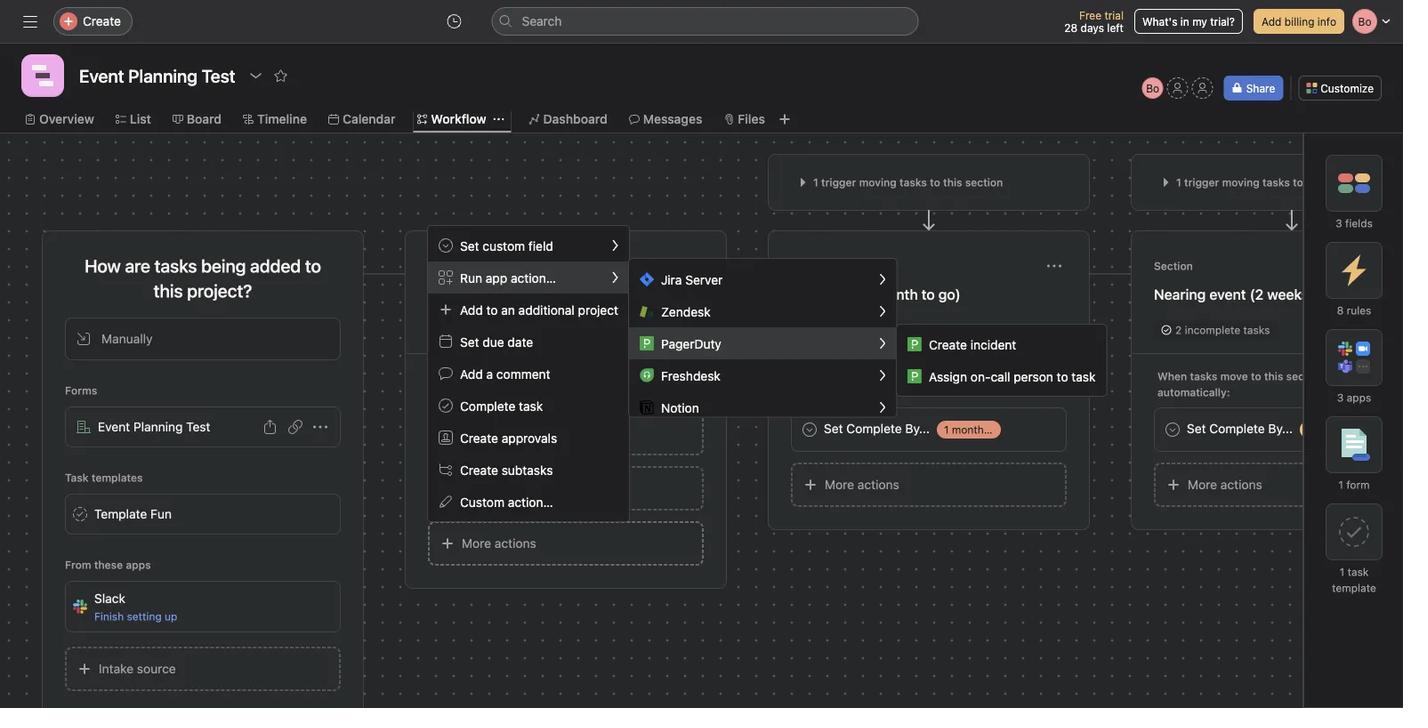 Task type: locate. For each thing, give the bounding box(es) containing it.
set complete by... for (2
[[1188, 422, 1293, 436]]

1 horizontal spatial 1 trigger moving tasks to this section button
[[1155, 170, 1404, 195]]

1 trigger moving tasks to this section for month
[[814, 176, 1004, 189]]

complete inside "button"
[[1210, 422, 1266, 436]]

0 vertical spatial action…
[[511, 270, 556, 285]]

create for create incident
[[929, 337, 968, 352]]

what
[[605, 370, 630, 383]]

move inside dropdown button
[[501, 180, 533, 195]]

create for create approvals
[[460, 431, 498, 445]]

share
[[1247, 82, 1276, 94]]

2 section, from the left
[[924, 370, 965, 383]]

move down the 2 incomplete tasks
[[1221, 370, 1249, 383]]

0 horizontal spatial 1 trigger moving tasks to this section button
[[791, 170, 1067, 195]]

custom action…
[[460, 495, 553, 509]]

add for add a comment
[[460, 367, 483, 381]]

1 when from the left
[[432, 370, 461, 383]]

calendar
[[343, 112, 396, 126]]

when tasks move to this section, do this automatically: down 4 incomplete tasks
[[795, 370, 1003, 399]]

by... inside "button"
[[1269, 422, 1293, 436]]

1 vertical spatial month
[[952, 424, 984, 436]]

person
[[1014, 369, 1054, 384]]

do up 3 apps in the bottom right of the page
[[1331, 370, 1344, 383]]

tab actions image
[[494, 114, 504, 125]]

1 horizontal spatial trigger
[[822, 176, 857, 189]]

2 1 trigger moving tasks to this section from the left
[[1177, 176, 1367, 189]]

1 horizontal spatial section
[[966, 176, 1004, 189]]

share button
[[1225, 76, 1284, 101]]

create inside dropdown button
[[83, 14, 121, 28]]

1 horizontal spatial incomplete
[[823, 324, 878, 337]]

add inside dropdown button
[[418, 180, 441, 195]]

1 vertical spatial 3
[[1338, 392, 1345, 404]]

add trigger to move tasks to this section button
[[406, 166, 726, 210]]

1 section, from the left
[[561, 370, 602, 383]]

move inside when tasks move to this section, what should happen automatically?
[[495, 370, 522, 383]]

incomplete right 2
[[1185, 324, 1241, 337]]

action… down set custom field link
[[511, 270, 556, 285]]

create up assign at the right of page
[[929, 337, 968, 352]]

set complete by... inside "button"
[[1188, 422, 1293, 436]]

my
[[1193, 15, 1208, 28]]

move up 'automatically?'
[[495, 370, 522, 383]]

template
[[1333, 582, 1377, 595]]

3 incomplete from the left
[[1185, 324, 1241, 337]]

create down complete task
[[460, 431, 498, 445]]

incomplete for pre-event (1 month to go)
[[823, 324, 878, 337]]

event left (2
[[1210, 286, 1247, 303]]

move down 4 incomplete tasks
[[858, 370, 886, 383]]

month left before
[[952, 424, 984, 436]]

move for overviewing
[[495, 370, 522, 383]]

section, for nearing event (2 weeks to go)
[[1287, 370, 1328, 383]]

slack
[[94, 592, 125, 606]]

automatically: down 2
[[1158, 386, 1231, 399]]

0 horizontal spatial more actions button
[[428, 522, 704, 566]]

1 trigger moving tasks to this section button for month
[[791, 170, 1067, 195]]

create up the custom
[[460, 463, 498, 477]]

2 horizontal spatial when
[[1158, 370, 1188, 383]]

event inside button
[[1210, 286, 1247, 303]]

add billing info
[[1262, 15, 1337, 28]]

1 horizontal spatial by...
[[1269, 422, 1293, 436]]

when tasks move to this section, do this automatically: for month
[[795, 370, 1003, 399]]

before
[[987, 424, 1020, 436]]

pagerduty image for assign on-call person to task
[[908, 369, 922, 384]]

0 horizontal spatial when
[[432, 370, 461, 383]]

apps
[[1348, 392, 1372, 404], [126, 559, 151, 572]]

template fun
[[94, 507, 172, 522]]

create button
[[53, 7, 133, 36]]

timeline
[[257, 112, 307, 126]]

2 horizontal spatial incomplete
[[1185, 324, 1241, 337]]

this
[[944, 176, 963, 189], [1307, 176, 1326, 189], [584, 180, 605, 195], [539, 370, 558, 383], [902, 370, 921, 383], [984, 370, 1003, 383], [1265, 370, 1284, 383], [1347, 370, 1366, 383]]

1 incomplete from the left
[[458, 324, 513, 337]]

this inside add trigger to move tasks to this section dropdown button
[[584, 180, 605, 195]]

server
[[686, 272, 723, 287]]

when for overviewing
[[432, 370, 461, 383]]

files
[[738, 112, 766, 126]]

more actions button down set complete by... "button"
[[1155, 463, 1404, 507]]

section
[[428, 260, 467, 272], [1155, 260, 1194, 272]]

when for pre-event (1 month to go)
[[795, 370, 825, 383]]

task
[[65, 472, 89, 484]]

2 go) from the left
[[1330, 286, 1352, 303]]

source
[[137, 662, 176, 677]]

section, up set complete by... "button"
[[1287, 370, 1328, 383]]

3 up set complete by... "button"
[[1338, 392, 1345, 404]]

2 when from the left
[[795, 370, 825, 383]]

task inside assign on-call person to task link
[[1072, 369, 1096, 384]]

section, for overviewing
[[561, 370, 602, 383]]

1 horizontal spatial apps
[[1348, 392, 1372, 404]]

1 trigger moving tasks to this section for weeks
[[1177, 176, 1367, 189]]

added
[[250, 255, 301, 276]]

go) inside pre-event (1 month to go) button
[[939, 286, 961, 303]]

create
[[83, 14, 121, 28], [929, 337, 968, 352], [460, 431, 498, 445], [460, 463, 498, 477]]

show options image left add to starred image
[[249, 69, 263, 83]]

1 inside '1 task template'
[[1340, 566, 1345, 579]]

1 moving from the left
[[860, 176, 897, 189]]

show options image right copy form link icon
[[313, 420, 328, 434]]

add a comment
[[460, 367, 551, 381]]

add for add collaborators
[[462, 481, 485, 496]]

additional
[[519, 302, 575, 317]]

2 when tasks move to this section, do this automatically: from the left
[[1158, 370, 1366, 399]]

overviewing
[[428, 286, 510, 303]]

weeks
[[1268, 286, 1310, 303]]

task right person
[[1072, 369, 1096, 384]]

automatically: down 4
[[795, 386, 868, 399]]

0 vertical spatial 3
[[1336, 217, 1343, 230]]

go) up 8
[[1330, 286, 1352, 303]]

are
[[125, 255, 150, 276]]

1 horizontal spatial more
[[825, 478, 855, 492]]

more actions button down 1 month before event
[[791, 463, 1067, 507]]

pagerduty image down zendesk icon
[[640, 337, 654, 351]]

0 horizontal spatial apps
[[126, 559, 151, 572]]

month right (1
[[876, 286, 918, 303]]

incomplete down an at the top
[[458, 324, 513, 337]]

files link
[[724, 109, 766, 129]]

pagerduty image inside assign on-call person to task link
[[908, 369, 922, 384]]

moving
[[860, 176, 897, 189], [1223, 176, 1260, 189]]

None text field
[[75, 60, 240, 92]]

1 do from the left
[[968, 370, 981, 383]]

0 horizontal spatial when tasks move to this section, do this automatically:
[[795, 370, 1003, 399]]

2 horizontal spatial more actions
[[1188, 478, 1263, 492]]

what's in my trial? button
[[1135, 9, 1244, 34]]

add down the create subtasks
[[462, 481, 485, 496]]

2 moving from the left
[[1223, 176, 1260, 189]]

add to an additional project link
[[428, 294, 629, 326]]

task inside '1 task template'
[[1348, 566, 1370, 579]]

section, left on-
[[924, 370, 965, 383]]

event right before
[[1023, 424, 1051, 436]]

when up happen
[[432, 370, 461, 383]]

1 by... from the left
[[906, 422, 930, 436]]

2 horizontal spatial trigger
[[1185, 176, 1220, 189]]

3 section, from the left
[[1287, 370, 1328, 383]]

1 1 trigger moving tasks to this section button from the left
[[791, 170, 1067, 195]]

pagerduty image left assign at the right of page
[[908, 369, 922, 384]]

1 horizontal spatial moving
[[1223, 176, 1260, 189]]

when tasks move to this section, do this automatically:
[[795, 370, 1003, 399], [1158, 370, 1366, 399]]

event for nearing
[[1210, 286, 1247, 303]]

2 horizontal spatial event
[[1210, 286, 1247, 303]]

0 horizontal spatial section,
[[561, 370, 602, 383]]

0 horizontal spatial incomplete
[[458, 324, 513, 337]]

1 trigger moving tasks to this section
[[814, 176, 1004, 189], [1177, 176, 1367, 189]]

0 vertical spatial show options image
[[249, 69, 263, 83]]

section,
[[561, 370, 602, 383], [924, 370, 965, 383], [1287, 370, 1328, 383]]

when inside when tasks move to this section, what should happen automatically?
[[432, 370, 461, 383]]

set
[[460, 238, 479, 253], [460, 335, 479, 349], [824, 422, 844, 436], [1188, 422, 1207, 436], [462, 426, 481, 441]]

2 do from the left
[[1331, 370, 1344, 383]]

1 automatically: from the left
[[795, 386, 868, 399]]

0 horizontal spatial do
[[968, 370, 981, 383]]

1 horizontal spatial 1 trigger moving tasks to this section
[[1177, 176, 1367, 189]]

go)
[[939, 286, 961, 303], [1330, 286, 1352, 303]]

1 vertical spatial show options image
[[313, 420, 328, 434]]

task up template
[[1348, 566, 1370, 579]]

1 horizontal spatial complete
[[847, 422, 902, 436]]

templates
[[92, 472, 143, 484]]

event inside button
[[820, 286, 857, 303]]

1 horizontal spatial section,
[[924, 370, 965, 383]]

pre-event (1 month to go)
[[791, 286, 961, 303]]

create right the 'expand sidebar' icon
[[83, 14, 121, 28]]

by... for weeks
[[1269, 422, 1293, 436]]

2 1 trigger moving tasks to this section button from the left
[[1155, 170, 1404, 195]]

field
[[529, 238, 554, 253]]

3 when from the left
[[1158, 370, 1188, 383]]

2 horizontal spatial actions
[[1221, 478, 1263, 492]]

move
[[501, 180, 533, 195], [495, 370, 522, 383], [858, 370, 886, 383], [1221, 370, 1249, 383]]

0 horizontal spatial trigger
[[445, 180, 483, 195]]

add left a
[[460, 367, 483, 381]]

1 set complete by... from the left
[[824, 422, 930, 436]]

apps up set complete by... "button"
[[1348, 392, 1372, 404]]

2 by... from the left
[[1269, 422, 1293, 436]]

pagerduty link
[[629, 328, 897, 360]]

how are tasks being added to this project?
[[85, 255, 321, 301]]

trigger for pre-
[[822, 176, 857, 189]]

expand sidebar image
[[23, 14, 37, 28]]

in
[[1181, 15, 1190, 28]]

0 horizontal spatial event
[[820, 286, 857, 303]]

0 horizontal spatial 1 trigger moving tasks to this section
[[814, 176, 1004, 189]]

automatically?
[[473, 386, 548, 399]]

from
[[65, 559, 91, 572]]

pre-event (1 month to go) button
[[791, 279, 1067, 311]]

1 horizontal spatial do
[[1331, 370, 1344, 383]]

0 horizontal spatial set complete by...
[[824, 422, 930, 436]]

2 set complete by... from the left
[[1188, 422, 1293, 436]]

1 horizontal spatial show options image
[[313, 420, 328, 434]]

1 horizontal spatial more actions button
[[791, 463, 1067, 507]]

incomplete
[[458, 324, 513, 337], [823, 324, 878, 337], [1185, 324, 1241, 337]]

task up approvals
[[519, 399, 543, 413]]

1 horizontal spatial actions
[[858, 478, 900, 492]]

bo
[[1147, 82, 1160, 94]]

2 horizontal spatial section,
[[1287, 370, 1328, 383]]

1 horizontal spatial when tasks move to this section, do this automatically:
[[1158, 370, 1366, 399]]

add up 1 incomplete task
[[460, 302, 483, 317]]

actions for (2
[[1221, 478, 1263, 492]]

add inside button
[[1262, 15, 1282, 28]]

1 horizontal spatial section
[[1155, 260, 1194, 272]]

zendesk
[[661, 304, 711, 319]]

1 trigger moving tasks to this section button for weeks
[[1155, 170, 1404, 195]]

1 horizontal spatial when
[[795, 370, 825, 383]]

create subtasks
[[460, 463, 553, 477]]

4 incomplete tasks
[[813, 324, 908, 337]]

0 horizontal spatial go)
[[939, 286, 961, 303]]

section for nearing event (2 weeks to go)
[[1329, 176, 1367, 189]]

intake source
[[99, 662, 176, 677]]

0 horizontal spatial more actions
[[462, 536, 537, 551]]

move for nearing event (2 weeks to go)
[[1221, 370, 1249, 383]]

1 horizontal spatial set complete by...
[[1188, 422, 1293, 436]]

more for nearing
[[1188, 478, 1218, 492]]

should
[[633, 370, 667, 383]]

zendesk link
[[629, 296, 897, 328]]

0 horizontal spatial automatically:
[[795, 386, 868, 399]]

assign on-call person to task link
[[897, 361, 1107, 393]]

2 automatically: from the left
[[1158, 386, 1231, 399]]

1 vertical spatial apps
[[126, 559, 151, 572]]

1 1 trigger moving tasks to this section from the left
[[814, 176, 1004, 189]]

1 section from the left
[[428, 260, 467, 272]]

list
[[130, 112, 151, 126]]

apps right these
[[126, 559, 151, 572]]

2 horizontal spatial more
[[1188, 478, 1218, 492]]

trigger
[[822, 176, 857, 189], [1185, 176, 1220, 189], [445, 180, 483, 195]]

show options image
[[249, 69, 263, 83], [313, 420, 328, 434]]

2 horizontal spatial more actions button
[[1155, 463, 1404, 507]]

0 horizontal spatial month
[[876, 286, 918, 303]]

when down 4
[[795, 370, 825, 383]]

a
[[487, 367, 493, 381]]

1 horizontal spatial more actions
[[825, 478, 900, 492]]

add tab image
[[778, 112, 792, 126]]

pagerduty image down pre-event (1 month to go) button
[[908, 337, 922, 352]]

pagerduty image inside pagerduty link
[[640, 337, 654, 351]]

search
[[522, 14, 562, 28]]

incomplete for nearing event (2 weeks to go)
[[1185, 324, 1241, 337]]

event left (1
[[820, 286, 857, 303]]

0 horizontal spatial section
[[428, 260, 467, 272]]

dashboard
[[544, 112, 608, 126]]

month
[[876, 286, 918, 303], [952, 424, 984, 436]]

event
[[98, 420, 130, 434]]

3 left the fields at the right top of the page
[[1336, 217, 1343, 230]]

event
[[820, 286, 857, 303], [1210, 286, 1247, 303], [1023, 424, 1051, 436]]

2 horizontal spatial complete
[[1210, 422, 1266, 436]]

more actions button down add collaborators 'button'
[[428, 522, 704, 566]]

pagerduty image
[[640, 337, 654, 351], [908, 337, 922, 352], [908, 369, 922, 384]]

add left billing
[[1262, 15, 1282, 28]]

1 go) from the left
[[939, 286, 961, 303]]

billing
[[1285, 15, 1315, 28]]

tasks inside when tasks move to this section, what should happen automatically?
[[464, 370, 492, 383]]

when for nearing event (2 weeks to go)
[[1158, 370, 1188, 383]]

move for pre-event (1 month to go)
[[858, 370, 886, 383]]

search button
[[492, 7, 919, 36]]

tasks inside how are tasks being added to this project?
[[155, 255, 197, 276]]

when tasks move to this section, do this automatically: up set complete by... "button"
[[1158, 370, 1366, 399]]

add a comment link
[[428, 358, 629, 390]]

go) up the create incident
[[939, 286, 961, 303]]

when down 2
[[1158, 370, 1188, 383]]

history image
[[447, 14, 462, 28]]

section, left what
[[561, 370, 602, 383]]

section, inside when tasks move to this section, what should happen automatically?
[[561, 370, 602, 383]]

to inside button
[[1313, 286, 1327, 303]]

1 horizontal spatial automatically:
[[1158, 386, 1231, 399]]

2 section from the left
[[1155, 260, 1194, 272]]

create subtasks link
[[428, 454, 629, 486]]

1 month before event
[[945, 424, 1051, 436]]

section up overviewing on the left top of the page
[[428, 260, 467, 272]]

left
[[1108, 21, 1124, 34]]

rules
[[1348, 304, 1372, 317]]

add billing info button
[[1254, 9, 1345, 34]]

1 when tasks move to this section, do this automatically: from the left
[[795, 370, 1003, 399]]

do right assign at the right of page
[[968, 370, 981, 383]]

what's
[[1143, 15, 1178, 28]]

0 vertical spatial month
[[876, 286, 918, 303]]

incomplete for overviewing
[[458, 324, 513, 337]]

complete task
[[460, 399, 543, 413]]

add down workflow link
[[418, 180, 441, 195]]

manually
[[101, 332, 153, 346]]

section up nearing
[[1155, 260, 1194, 272]]

action… down create subtasks link
[[508, 495, 553, 509]]

2 horizontal spatial section
[[1329, 176, 1367, 189]]

1 horizontal spatial go)
[[1330, 286, 1352, 303]]

0 horizontal spatial by...
[[906, 422, 930, 436]]

2 incomplete from the left
[[823, 324, 878, 337]]

add inside 'button'
[[462, 481, 485, 496]]

set inside button
[[462, 426, 481, 441]]

incomplete right 4
[[823, 324, 878, 337]]

move up set custom field
[[501, 180, 533, 195]]

0 horizontal spatial moving
[[860, 176, 897, 189]]

pagerduty image inside create incident link
[[908, 337, 922, 352]]

go) inside nearing event (2 weeks to go) button
[[1330, 286, 1352, 303]]

calendar link
[[328, 109, 396, 129]]

task down add to an additional project
[[516, 324, 537, 337]]



Task type: vqa. For each thing, say whether or not it's contained in the screenshot.
"create" in the Create Subtasks link
yes



Task type: describe. For each thing, give the bounding box(es) containing it.
set due date
[[460, 335, 533, 349]]

slack finish setting up
[[94, 592, 177, 623]]

tasks inside dropdown button
[[536, 180, 566, 195]]

complete task link
[[428, 390, 629, 422]]

(1
[[860, 286, 872, 303]]

1 vertical spatial action…
[[508, 495, 553, 509]]

from these apps
[[65, 559, 151, 572]]

messages
[[643, 112, 703, 126]]

nearing
[[1155, 286, 1207, 303]]

8 rules
[[1338, 304, 1372, 317]]

to inside when tasks move to this section, what should happen automatically?
[[525, 370, 536, 383]]

1 task template
[[1333, 566, 1377, 595]]

pre-
[[791, 286, 820, 303]]

3 for 3 apps
[[1338, 392, 1345, 404]]

set complete by... button
[[1155, 408, 1404, 452]]

0 horizontal spatial complete
[[460, 399, 516, 413]]

zendesk image
[[640, 304, 654, 319]]

pagerduty image for create incident
[[908, 337, 922, 352]]

0 horizontal spatial actions
[[495, 536, 537, 551]]

3 for 3 fields
[[1336, 217, 1343, 230]]

month inside button
[[876, 286, 918, 303]]

create incident
[[929, 337, 1017, 352]]

more actions for (2
[[1188, 478, 1263, 492]]

add to starred image
[[274, 69, 288, 83]]

go) for pre-event (1 month to go)
[[939, 286, 961, 303]]

search list box
[[492, 7, 919, 36]]

more for pre-
[[825, 478, 855, 492]]

trigger for nearing
[[1185, 176, 1220, 189]]

app
[[486, 270, 508, 285]]

freshdesk
[[661, 368, 721, 383]]

nearing event (2 weeks to go) button
[[1155, 279, 1404, 311]]

create approvals link
[[428, 422, 629, 454]]

incident
[[971, 337, 1017, 352]]

intake
[[99, 662, 134, 677]]

to inside how are tasks being added to this project?
[[305, 255, 321, 276]]

assign on-call person to task
[[929, 369, 1096, 384]]

notion
[[661, 400, 700, 415]]

set for set assignee button
[[462, 426, 481, 441]]

moving for (2
[[1223, 176, 1260, 189]]

automatically: for pre-
[[795, 386, 868, 399]]

add for add billing info
[[1262, 15, 1282, 28]]

this inside when tasks move to this section, what should happen automatically?
[[539, 370, 558, 383]]

create approvals
[[460, 431, 557, 445]]

slack image
[[73, 600, 87, 614]]

intake source button
[[65, 647, 341, 692]]

bo button
[[1143, 77, 1164, 99]]

add trigger to move tasks to this section
[[418, 180, 651, 195]]

to inside button
[[922, 286, 935, 303]]

notion image
[[640, 401, 654, 415]]

when tasks move to this section, do this automatically: for weeks
[[1158, 370, 1366, 399]]

more actions for (1
[[825, 478, 900, 492]]

3 apps
[[1338, 392, 1372, 404]]

assignee
[[485, 426, 536, 441]]

4
[[813, 324, 820, 337]]

notion link
[[629, 392, 897, 424]]

1 horizontal spatial month
[[952, 424, 984, 436]]

section, for pre-event (1 month to go)
[[924, 370, 965, 383]]

dashboard link
[[529, 109, 608, 129]]

jira server
[[661, 272, 723, 287]]

collaborators
[[488, 481, 564, 496]]

how
[[85, 255, 121, 276]]

trigger inside add trigger to move tasks to this section dropdown button
[[445, 180, 483, 195]]

pagerduty image for pagerduty
[[640, 337, 654, 351]]

actions for (1
[[858, 478, 900, 492]]

freshdesk link
[[629, 360, 897, 392]]

add collaborators button
[[428, 466, 704, 511]]

create for create subtasks
[[460, 463, 498, 477]]

add for add to an additional project
[[460, 302, 483, 317]]

workflow link
[[417, 109, 487, 129]]

custom
[[460, 495, 505, 509]]

complete for nearing event (2 weeks to go)
[[1210, 422, 1266, 436]]

timeline image
[[32, 65, 53, 86]]

section for pre-event (1 month to go)
[[966, 176, 1004, 189]]

0 horizontal spatial show options image
[[249, 69, 263, 83]]

what's in my trial?
[[1143, 15, 1236, 28]]

moving for (1
[[860, 176, 897, 189]]

create for create
[[83, 14, 121, 28]]

set complete by... for (1
[[824, 422, 930, 436]]

fun
[[150, 507, 172, 522]]

overview link
[[25, 109, 94, 129]]

more actions button for month
[[791, 463, 1067, 507]]

task inside the complete task link
[[519, 399, 543, 413]]

event for pre-
[[820, 286, 857, 303]]

date
[[508, 335, 533, 349]]

comment
[[497, 367, 551, 381]]

fields
[[1346, 217, 1374, 230]]

test
[[186, 420, 210, 434]]

do for nearing event (2 weeks to go)
[[1331, 370, 1344, 383]]

more actions button for weeks
[[1155, 463, 1404, 507]]

by... for month
[[906, 422, 930, 436]]

do for pre-event (1 month to go)
[[968, 370, 981, 383]]

overviewing button
[[428, 279, 704, 311]]

go) for nearing event (2 weeks to go)
[[1330, 286, 1352, 303]]

set for the set due date link
[[460, 335, 479, 349]]

automatically: for nearing
[[1158, 386, 1231, 399]]

this project?
[[154, 280, 252, 301]]

0 horizontal spatial section
[[609, 180, 651, 195]]

add for add trigger to move tasks to this section
[[418, 180, 441, 195]]

form
[[1347, 479, 1371, 491]]

forms
[[65, 385, 97, 397]]

set assignee
[[462, 426, 536, 441]]

0 horizontal spatial more
[[462, 536, 491, 551]]

assign
[[929, 369, 968, 384]]

run app action…
[[460, 270, 556, 285]]

set custom field
[[460, 238, 554, 253]]

setting
[[127, 611, 162, 623]]

trial?
[[1211, 15, 1236, 28]]

2
[[1176, 324, 1182, 337]]

share form image
[[264, 420, 278, 434]]

complete for pre-event (1 month to go)
[[847, 422, 902, 436]]

set inside "button"
[[1188, 422, 1207, 436]]

project
[[578, 302, 619, 317]]

section for nearing event (2 weeks to go)
[[1155, 260, 1194, 272]]

copy form link image
[[288, 420, 303, 434]]

list link
[[116, 109, 151, 129]]

nearing event (2 weeks to go)
[[1155, 286, 1352, 303]]

add collaborators
[[462, 481, 564, 496]]

an
[[501, 302, 515, 317]]

section for overviewing
[[428, 260, 467, 272]]

create incident link
[[897, 328, 1107, 361]]

freshdesk image
[[640, 369, 654, 383]]

set for set custom field link
[[460, 238, 479, 253]]

event planning test
[[98, 420, 210, 434]]

free
[[1080, 9, 1102, 21]]

messages link
[[629, 109, 703, 129]]

custom
[[483, 238, 525, 253]]

more section actions image
[[1048, 259, 1062, 273]]

0 vertical spatial apps
[[1348, 392, 1372, 404]]

being
[[201, 255, 246, 276]]

2 incomplete tasks
[[1176, 324, 1271, 337]]

jira server image
[[640, 272, 654, 287]]

jira server link
[[629, 264, 897, 296]]

1 horizontal spatial event
[[1023, 424, 1051, 436]]

board
[[187, 112, 222, 126]]

due
[[483, 335, 504, 349]]

run app action… link
[[428, 262, 629, 294]]

add to an additional project
[[460, 302, 619, 317]]

subtasks
[[502, 463, 553, 477]]

8
[[1338, 304, 1344, 317]]

free trial 28 days left
[[1065, 9, 1124, 34]]



